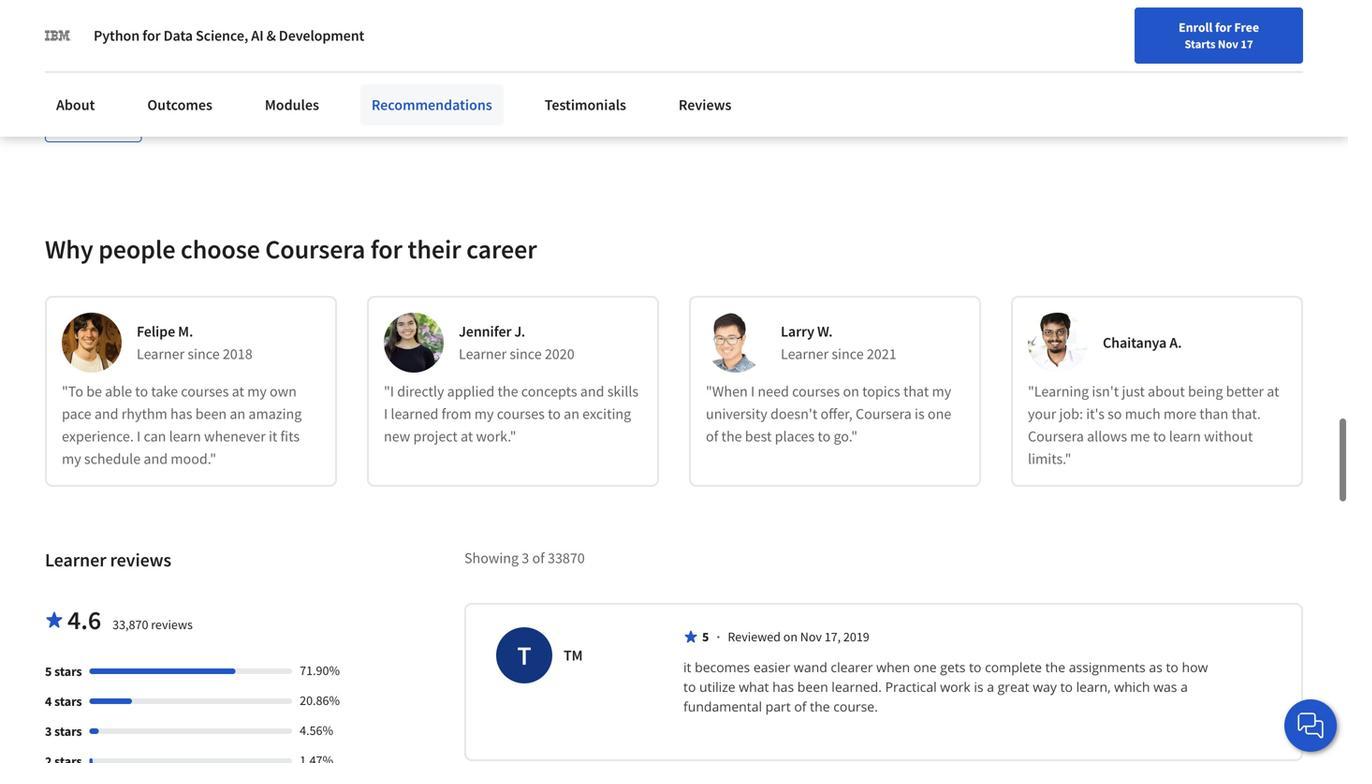 Task type: vqa. For each thing, say whether or not it's contained in the screenshot.


Task type: describe. For each thing, give the bounding box(es) containing it.
course.
[[834, 698, 878, 715]]

2018
[[223, 345, 252, 363]]

showing 3 of 33870
[[464, 549, 585, 568]]

wand
[[794, 658, 828, 676]]

which
[[1114, 678, 1150, 696]]

your
[[1028, 405, 1057, 423]]

chaitanya a.
[[1103, 333, 1182, 352]]

33870
[[548, 549, 585, 568]]

larry w. learner since 2021
[[781, 322, 897, 363]]

testimonials link
[[534, 84, 638, 125]]

2 course from the left
[[382, 63, 420, 80]]

a.
[[1170, 333, 1182, 352]]

learner for jennifer
[[459, 345, 507, 363]]

fits
[[280, 427, 300, 446]]

courses inside "i directly applied the concepts and skills i learned from my courses to an exciting new project at work."
[[497, 405, 545, 423]]

amazing
[[248, 405, 302, 423]]

being
[[1188, 382, 1223, 401]]

at for better
[[1267, 382, 1280, 401]]

ai
[[251, 26, 264, 45]]

collection element
[[34, 0, 1315, 172]]

showing
[[464, 549, 519, 568]]

with
[[177, 19, 205, 38]]

my inside "i directly applied the concepts and skills i learned from my courses to an exciting new project at work."
[[475, 405, 494, 423]]

"learning isn't just about being better at your job: it's so much more than that. coursera allows me to learn without limits."
[[1028, 382, 1280, 468]]

assignments
[[1069, 658, 1146, 676]]

4
[[45, 693, 52, 710]]

i inside "when i need courses on topics that my university doesn't offer, coursera is one of the best places to go."
[[751, 382, 755, 401]]

when
[[877, 658, 910, 676]]

as
[[1149, 658, 1163, 676]]

i inside "i directly applied the concepts and skills i learned from my courses to an exciting new project at work."
[[384, 405, 388, 423]]

much
[[1125, 405, 1161, 423]]

it's
[[1086, 405, 1105, 423]]

utilize
[[700, 678, 736, 696]]

need
[[758, 382, 789, 401]]

of inside it becomes easier wand clearer when one gets to complete the assignments as to how to utilize what has been learned. practical work is a great way to learn, which was a fundamental part of the course.
[[794, 698, 807, 715]]

learn,
[[1076, 678, 1111, 696]]

isn't
[[1092, 382, 1119, 401]]

chat with us image
[[1296, 711, 1326, 741]]

2021
[[867, 345, 897, 363]]

"learning
[[1028, 382, 1089, 401]]

machine
[[62, 19, 115, 38]]

topics
[[862, 382, 901, 401]]

reviews for learner reviews
[[110, 548, 171, 572]]

take
[[151, 382, 178, 401]]

machine learning with python link
[[62, 17, 326, 39]]

why people choose coursera for their career
[[45, 233, 537, 266]]

practical
[[885, 678, 937, 696]]

coursera inside '"learning isn't just about being better at your job: it's so much more than that. coursera allows me to learn without limits."'
[[1028, 427, 1084, 446]]

rhythm
[[121, 405, 167, 423]]

it becomes easier wand clearer when one gets to complete the assignments as to how to utilize what has been learned. practical work is a great way to learn, which was a fundamental part of the course.
[[684, 658, 1212, 715]]

"i
[[384, 382, 394, 401]]

courses inside "to be able to take courses at my own pace and rhythm has been an amazing experience. i can learn whenever it fits my schedule and mood."
[[181, 382, 229, 401]]

show notifications image
[[1131, 23, 1153, 46]]

complete
[[985, 658, 1042, 676]]

from
[[442, 405, 472, 423]]

people
[[98, 233, 175, 266]]

python for data science, ai & development
[[94, 26, 364, 45]]

python inside collection element
[[208, 19, 254, 38]]

applied
[[447, 382, 495, 401]]

reviews for 33,870 reviews
[[151, 616, 193, 633]]

more
[[1164, 405, 1197, 423]]

work
[[940, 678, 971, 696]]

university
[[706, 405, 768, 423]]

stars for 3 stars
[[54, 723, 82, 740]]

to inside '"learning isn't just about being better at your job: it's so much more than that. coursera allows me to learn without limits."'
[[1153, 427, 1166, 446]]

enroll
[[1179, 19, 1213, 36]]

has inside "to be able to take courses at my own pace and rhythm has been an amazing experience. i can learn whenever it fits my schedule and mood."
[[170, 405, 192, 423]]

reviewed
[[728, 628, 781, 645]]

choose
[[181, 233, 260, 266]]

33,870 reviews
[[112, 616, 193, 633]]

for for python
[[142, 26, 161, 45]]

reviews link
[[668, 84, 743, 125]]

one inside "when i need courses on topics that my university doesn't offer, coursera is one of the best places to go."
[[928, 405, 952, 423]]

0 horizontal spatial python
[[94, 26, 140, 45]]

larry
[[781, 322, 815, 341]]

2 vertical spatial and
[[144, 450, 168, 468]]

felipe m. learner since 2018
[[137, 322, 252, 363]]

it inside "to be able to take courses at my own pace and rhythm has been an amazing experience. i can learn whenever it fits my schedule and mood."
[[269, 427, 277, 446]]

about
[[56, 96, 95, 114]]

without
[[1204, 427, 1253, 446]]

why
[[45, 233, 93, 266]]

it inside it becomes easier wand clearer when one gets to complete the assignments as to how to utilize what has been learned. practical work is a great way to learn, which was a fundamental part of the course.
[[684, 658, 692, 676]]

part
[[766, 698, 791, 715]]

nov inside "enroll for free starts nov 17"
[[1218, 37, 1239, 52]]

learner for larry
[[781, 345, 829, 363]]

to right gets at the right bottom of the page
[[969, 658, 982, 676]]

modules link
[[254, 84, 330, 125]]

becomes
[[695, 658, 750, 676]]

learning
[[118, 19, 174, 38]]

5 stars
[[45, 663, 82, 680]]

learner up 4.6
[[45, 548, 106, 572]]

whenever
[[204, 427, 266, 446]]

"to
[[62, 382, 83, 401]]

to left the utilize
[[684, 678, 696, 696]]

pace
[[62, 405, 91, 423]]

of inside "when i need courses on topics that my university doesn't offer, coursera is one of the best places to go."
[[706, 427, 719, 446]]

was
[[1154, 678, 1177, 696]]

clearer
[[831, 658, 873, 676]]

offer,
[[821, 405, 853, 423]]

able
[[105, 382, 132, 401]]

my inside "when i need courses on topics that my university doesn't offer, coursera is one of the best places to go."
[[932, 382, 952, 401]]

doesn't
[[771, 405, 818, 423]]

the inside "i directly applied the concepts and skills i learned from my courses to an exciting new project at work."
[[498, 382, 518, 401]]

to right as
[[1166, 658, 1179, 676]]

testimonials
[[545, 96, 626, 114]]



Task type: locate. For each thing, give the bounding box(es) containing it.
the inside "when i need courses on topics that my university doesn't offer, coursera is one of the best places to go."
[[722, 427, 742, 446]]

0 horizontal spatial an
[[230, 405, 246, 423]]

0 horizontal spatial of
[[532, 549, 545, 568]]

0 horizontal spatial since
[[188, 345, 220, 363]]

since down w.
[[832, 345, 864, 363]]

0 vertical spatial it
[[269, 427, 277, 446]]

1 horizontal spatial learn
[[1169, 427, 1201, 446]]

felipe
[[137, 322, 175, 341]]

is inside it becomes easier wand clearer when one gets to complete the assignments as to how to utilize what has been learned. practical work is a great way to learn, which was a fundamental part of the course.
[[974, 678, 984, 696]]

learner inside the 'felipe m. learner since 2018'
[[137, 345, 185, 363]]

of
[[706, 427, 719, 446], [532, 549, 545, 568], [794, 698, 807, 715]]

1 horizontal spatial 3
[[522, 549, 529, 568]]

0 vertical spatial on
[[843, 382, 859, 401]]

stars up 4 stars
[[54, 663, 82, 680]]

and down 'can'
[[144, 450, 168, 468]]

an inside "i directly applied the concepts and skills i learned from my courses to an exciting new project at work."
[[564, 405, 580, 423]]

jennifer
[[459, 322, 512, 341]]

1 horizontal spatial courses
[[497, 405, 545, 423]]

and inside "i directly applied the concepts and skills i learned from my courses to an exciting new project at work."
[[580, 382, 604, 401]]

2 vertical spatial of
[[794, 698, 807, 715]]

on up "offer,"
[[843, 382, 859, 401]]

0 vertical spatial coursera
[[265, 233, 365, 266]]

0 vertical spatial of
[[706, 427, 719, 446]]

3 stars
[[45, 723, 82, 740]]

an up whenever
[[230, 405, 246, 423]]

it left fits
[[269, 427, 277, 446]]

stars
[[54, 663, 82, 680], [54, 693, 82, 710], [54, 723, 82, 740]]

"to be able to take courses at my own pace and rhythm has been an amazing experience. i can learn whenever it fits my schedule and mood."
[[62, 382, 302, 468]]

1 vertical spatial on
[[784, 628, 798, 645]]

the left course.
[[810, 698, 830, 715]]

1 horizontal spatial python
[[208, 19, 254, 38]]

be
[[86, 382, 102, 401]]

go."
[[834, 427, 858, 446]]

great
[[998, 678, 1030, 696]]

course up recommendations link
[[382, 63, 420, 80]]

on up 'easier' at the right bottom of the page
[[784, 628, 798, 645]]

0 horizontal spatial at
[[232, 382, 244, 401]]

since inside jennifer j. learner since 2020
[[510, 345, 542, 363]]

recommendations link
[[360, 84, 504, 125]]

so
[[1108, 405, 1122, 423]]

and up experience.
[[94, 405, 118, 423]]

reviews right the "33,870"
[[151, 616, 193, 633]]

1 vertical spatial reviews
[[151, 616, 193, 633]]

mood."
[[171, 450, 216, 468]]

at right the better
[[1267, 382, 1280, 401]]

0 horizontal spatial on
[[784, 628, 798, 645]]

0 vertical spatial and
[[580, 382, 604, 401]]

my left own
[[247, 382, 267, 401]]

tm
[[564, 646, 583, 665]]

at down "2018"
[[232, 382, 244, 401]]

0 vertical spatial stars
[[54, 663, 82, 680]]

skills
[[607, 382, 639, 401]]

starts
[[1185, 37, 1216, 52]]

since for w.
[[832, 345, 864, 363]]

a left great
[[987, 678, 994, 696]]

2 horizontal spatial i
[[751, 382, 755, 401]]

limits."
[[1028, 450, 1072, 468]]

0 vertical spatial 5
[[702, 628, 709, 645]]

an inside "to be able to take courses at my own pace and rhythm has been an amazing experience. i can learn whenever it fits my schedule and mood."
[[230, 405, 246, 423]]

learner inside jennifer j. learner since 2020
[[459, 345, 507, 363]]

one down the that
[[928, 405, 952, 423]]

learner inside larry w. learner since 2021
[[781, 345, 829, 363]]

it
[[269, 427, 277, 446], [684, 658, 692, 676]]

1 horizontal spatial has
[[773, 678, 794, 696]]

0 horizontal spatial it
[[269, 427, 277, 446]]

an down the concepts
[[564, 405, 580, 423]]

"when i need courses on topics that my university doesn't offer, coursera is one of the best places to go."
[[706, 382, 952, 446]]

2 vertical spatial coursera
[[1028, 427, 1084, 446]]

0 horizontal spatial course
[[62, 63, 100, 80]]

just
[[1122, 382, 1145, 401]]

python right ibm image
[[94, 26, 140, 45]]

to inside "when i need courses on topics that my university doesn't offer, coursera is one of the best places to go."
[[818, 427, 831, 446]]

0 vertical spatial has
[[170, 405, 192, 423]]

None search field
[[267, 12, 576, 49]]

best
[[745, 427, 772, 446]]

3 down 4
[[45, 723, 52, 740]]

t
[[517, 639, 531, 672]]

fundamental
[[684, 698, 762, 715]]

menu item
[[991, 19, 1111, 80]]

at for courses
[[232, 382, 244, 401]]

since
[[188, 345, 220, 363], [510, 345, 542, 363], [832, 345, 864, 363]]

1 horizontal spatial 5
[[702, 628, 709, 645]]

the down university
[[722, 427, 742, 446]]

1 learn from the left
[[169, 427, 201, 446]]

1 horizontal spatial course
[[382, 63, 420, 80]]

python right with
[[208, 19, 254, 38]]

science,
[[196, 26, 248, 45]]

i down "i
[[384, 405, 388, 423]]

2 horizontal spatial for
[[1215, 19, 1232, 36]]

learner reviews
[[45, 548, 171, 572]]

chaitanya
[[1103, 333, 1167, 352]]

20.86%
[[300, 692, 340, 709]]

1 stars from the top
[[54, 663, 82, 680]]

courses inside "when i need courses on topics that my university doesn't offer, coursera is one of the best places to go."
[[792, 382, 840, 401]]

since down j.
[[510, 345, 542, 363]]

1 horizontal spatial and
[[144, 450, 168, 468]]

nov left 17
[[1218, 37, 1239, 52]]

courses up work."
[[497, 405, 545, 423]]

has inside it becomes easier wand clearer when one gets to complete the assignments as to how to utilize what has been learned. practical work is a great way to learn, which was a fundamental part of the course.
[[773, 678, 794, 696]]

1 vertical spatial 3
[[45, 723, 52, 740]]

learn inside "to be able to take courses at my own pace and rhythm has been an amazing experience. i can learn whenever it fits my schedule and mood."
[[169, 427, 201, 446]]

stars for 5 stars
[[54, 663, 82, 680]]

i
[[751, 382, 755, 401], [384, 405, 388, 423], [137, 427, 141, 446]]

0 vertical spatial i
[[751, 382, 755, 401]]

5 up 4
[[45, 663, 52, 680]]

to left go."
[[818, 427, 831, 446]]

learner down felipe
[[137, 345, 185, 363]]

the right applied
[[498, 382, 518, 401]]

that
[[904, 382, 929, 401]]

2 a from the left
[[1181, 678, 1188, 696]]

3 right showing
[[522, 549, 529, 568]]

my
[[247, 382, 267, 401], [932, 382, 952, 401], [475, 405, 494, 423], [62, 450, 81, 468]]

learn for has
[[169, 427, 201, 446]]

1 vertical spatial has
[[773, 678, 794, 696]]

courses up "offer,"
[[792, 382, 840, 401]]

been inside "to be able to take courses at my own pace and rhythm has been an amazing experience. i can learn whenever it fits my schedule and mood."
[[195, 405, 227, 423]]

allows
[[1087, 427, 1128, 446]]

1 horizontal spatial a
[[1181, 678, 1188, 696]]

&
[[266, 26, 276, 45]]

python
[[208, 19, 254, 38], [94, 26, 140, 45]]

reviewed on nov 17, 2019
[[728, 628, 870, 645]]

5 up becomes
[[702, 628, 709, 645]]

recommendations
[[372, 96, 492, 114]]

1 horizontal spatial nov
[[1218, 37, 1239, 52]]

a
[[987, 678, 994, 696], [1181, 678, 1188, 696]]

is right work
[[974, 678, 984, 696]]

1 horizontal spatial on
[[843, 382, 859, 401]]

3 since from the left
[[832, 345, 864, 363]]

the up way
[[1046, 658, 1066, 676]]

2 vertical spatial stars
[[54, 723, 82, 740]]

gets
[[940, 658, 966, 676]]

my down experience.
[[62, 450, 81, 468]]

1 horizontal spatial been
[[798, 678, 828, 696]]

4 stars
[[45, 693, 82, 710]]

learner down jennifer
[[459, 345, 507, 363]]

job:
[[1060, 405, 1083, 423]]

1 horizontal spatial for
[[371, 233, 403, 266]]

at
[[232, 382, 244, 401], [1267, 382, 1280, 401], [461, 427, 473, 446]]

3
[[522, 549, 529, 568], [45, 723, 52, 740]]

what
[[739, 678, 769, 696]]

i inside "to be able to take courses at my own pace and rhythm has been an amazing experience. i can learn whenever it fits my schedule and mood."
[[137, 427, 141, 446]]

for inside "enroll for free starts nov 17"
[[1215, 19, 1232, 36]]

has up part
[[773, 678, 794, 696]]

1 horizontal spatial is
[[974, 678, 984, 696]]

for left their
[[371, 233, 403, 266]]

coursera image
[[22, 15, 141, 45]]

0 horizontal spatial has
[[170, 405, 192, 423]]

for left data
[[142, 26, 161, 45]]

2 horizontal spatial since
[[832, 345, 864, 363]]

has down take
[[170, 405, 192, 423]]

1 vertical spatial and
[[94, 405, 118, 423]]

1 an from the left
[[230, 405, 246, 423]]

an
[[230, 405, 246, 423], [564, 405, 580, 423]]

1 since from the left
[[188, 345, 220, 363]]

0 horizontal spatial a
[[987, 678, 994, 696]]

courses
[[181, 382, 229, 401], [792, 382, 840, 401], [497, 405, 545, 423]]

development
[[279, 26, 364, 45]]

at inside "to be able to take courses at my own pace and rhythm has been an amazing experience. i can learn whenever it fits my schedule and mood."
[[232, 382, 244, 401]]

2020
[[545, 345, 575, 363]]

0 horizontal spatial and
[[94, 405, 118, 423]]

1 vertical spatial been
[[798, 678, 828, 696]]

2 an from the left
[[564, 405, 580, 423]]

2 horizontal spatial of
[[794, 698, 807, 715]]

0 horizontal spatial 3
[[45, 723, 52, 740]]

jennifer j. learner since 2020
[[459, 322, 575, 363]]

3 stars from the top
[[54, 723, 82, 740]]

for for enroll
[[1215, 19, 1232, 36]]

learner for felipe
[[137, 345, 185, 363]]

0 horizontal spatial is
[[915, 405, 925, 423]]

since for j.
[[510, 345, 542, 363]]

since down m.
[[188, 345, 220, 363]]

at inside "i directly applied the concepts and skills i learned from my courses to an exciting new project at work."
[[461, 427, 473, 446]]

j.
[[514, 322, 525, 341]]

places
[[775, 427, 815, 446]]

17
[[1241, 37, 1253, 52]]

2 vertical spatial i
[[137, 427, 141, 446]]

1 horizontal spatial of
[[706, 427, 719, 446]]

2 horizontal spatial at
[[1267, 382, 1280, 401]]

stars right 4
[[54, 693, 82, 710]]

is down the that
[[915, 405, 925, 423]]

my right the that
[[932, 382, 952, 401]]

1 vertical spatial nov
[[800, 628, 822, 645]]

0 vertical spatial 3
[[522, 549, 529, 568]]

1 vertical spatial stars
[[54, 693, 82, 710]]

2 learn from the left
[[1169, 427, 1201, 446]]

to up rhythm
[[135, 382, 148, 401]]

to right 'me' at the right bottom of page
[[1153, 427, 1166, 446]]

to down the concepts
[[548, 405, 561, 423]]

1 horizontal spatial an
[[564, 405, 580, 423]]

2 stars from the top
[[54, 693, 82, 710]]

been up whenever
[[195, 405, 227, 423]]

way
[[1033, 678, 1057, 696]]

stars for 4 stars
[[54, 693, 82, 710]]

1 a from the left
[[987, 678, 994, 696]]

4.56%
[[300, 722, 333, 739]]

2 horizontal spatial courses
[[792, 382, 840, 401]]

1 vertical spatial coursera
[[856, 405, 912, 423]]

m.
[[178, 322, 193, 341]]

to inside "i directly applied the concepts and skills i learned from my courses to an exciting new project at work."
[[548, 405, 561, 423]]

5 for 5
[[702, 628, 709, 645]]

that.
[[1232, 405, 1261, 423]]

since inside larry w. learner since 2021
[[832, 345, 864, 363]]

1 horizontal spatial since
[[510, 345, 542, 363]]

own
[[270, 382, 297, 401]]

0 vertical spatial is
[[915, 405, 925, 423]]

learner down larry
[[781, 345, 829, 363]]

to
[[135, 382, 148, 401], [548, 405, 561, 423], [818, 427, 831, 446], [1153, 427, 1166, 446], [969, 658, 982, 676], [1166, 658, 1179, 676], [684, 678, 696, 696], [1061, 678, 1073, 696]]

0 horizontal spatial learn
[[169, 427, 201, 446]]

2 horizontal spatial coursera
[[1028, 427, 1084, 446]]

1 horizontal spatial it
[[684, 658, 692, 676]]

1 horizontal spatial at
[[461, 427, 473, 446]]

17,
[[825, 628, 841, 645]]

1 vertical spatial one
[[914, 658, 937, 676]]

courses right take
[[181, 382, 229, 401]]

at inside '"learning isn't just about being better at your job: it's so much more than that. coursera allows me to learn without limits."'
[[1267, 382, 1280, 401]]

0 horizontal spatial for
[[142, 26, 161, 45]]

course up about
[[62, 63, 100, 80]]

1 horizontal spatial i
[[384, 405, 388, 423]]

learn inside '"learning isn't just about being better at your job: it's so much more than that. coursera allows me to learn without limits."'
[[1169, 427, 1201, 446]]

0 vertical spatial been
[[195, 405, 227, 423]]

0 horizontal spatial been
[[195, 405, 227, 423]]

been inside it becomes easier wand clearer when one gets to complete the assignments as to how to utilize what has been learned. practical work is a great way to learn, which was a fundamental part of the course.
[[798, 678, 828, 696]]

enroll for free starts nov 17
[[1179, 19, 1259, 52]]

and up exciting
[[580, 382, 604, 401]]

i left 'can'
[[137, 427, 141, 446]]

coursera inside "when i need courses on topics that my university doesn't offer, coursera is one of the best places to go."
[[856, 405, 912, 423]]

1 vertical spatial of
[[532, 549, 545, 568]]

0 horizontal spatial nov
[[800, 628, 822, 645]]

for left the free in the right top of the page
[[1215, 19, 1232, 36]]

"when
[[706, 382, 748, 401]]

stars down 4 stars
[[54, 723, 82, 740]]

1 horizontal spatial coursera
[[856, 405, 912, 423]]

is
[[915, 405, 925, 423], [974, 678, 984, 696]]

of left '33870'
[[532, 549, 545, 568]]

since inside the 'felipe m. learner since 2018'
[[188, 345, 220, 363]]

at down 'from'
[[461, 427, 473, 446]]

on inside "when i need courses on topics that my university doesn't offer, coursera is one of the best places to go."
[[843, 382, 859, 401]]

w.
[[817, 322, 833, 341]]

how
[[1182, 658, 1208, 676]]

5
[[702, 628, 709, 645], [45, 663, 52, 680]]

0 horizontal spatial 5
[[45, 663, 52, 680]]

than
[[1200, 405, 1229, 423]]

nov
[[1218, 37, 1239, 52], [800, 628, 822, 645]]

is inside "when i need courses on topics that my university doesn't offer, coursera is one of the best places to go."
[[915, 405, 925, 423]]

reviews up the "33,870"
[[110, 548, 171, 572]]

one up practical
[[914, 658, 937, 676]]

0 horizontal spatial courses
[[181, 382, 229, 401]]

0 vertical spatial nov
[[1218, 37, 1239, 52]]

0 horizontal spatial i
[[137, 427, 141, 446]]

outcomes
[[147, 96, 212, 114]]

been down wand
[[798, 678, 828, 696]]

2019
[[844, 628, 870, 645]]

my up work."
[[475, 405, 494, 423]]

ibm image
[[45, 22, 71, 49]]

schedule
[[84, 450, 141, 468]]

learn down more
[[1169, 427, 1201, 446]]

1 course from the left
[[62, 63, 100, 80]]

since for m.
[[188, 345, 220, 363]]

a right was
[[1181, 678, 1188, 696]]

been
[[195, 405, 227, 423], [798, 678, 828, 696]]

of right part
[[794, 698, 807, 715]]

0 vertical spatial reviews
[[110, 548, 171, 572]]

better
[[1226, 382, 1264, 401]]

learned
[[391, 405, 439, 423]]

i left need
[[751, 382, 755, 401]]

on
[[843, 382, 859, 401], [784, 628, 798, 645]]

learn up mood."
[[169, 427, 201, 446]]

exciting
[[583, 405, 631, 423]]

1 vertical spatial is
[[974, 678, 984, 696]]

1 vertical spatial i
[[384, 405, 388, 423]]

for
[[1215, 19, 1232, 36], [142, 26, 161, 45], [371, 233, 403, 266]]

0 vertical spatial one
[[928, 405, 952, 423]]

one inside it becomes easier wand clearer when one gets to complete the assignments as to how to utilize what has been learned. practical work is a great way to learn, which was a fundamental part of the course.
[[914, 658, 937, 676]]

learn for more
[[1169, 427, 1201, 446]]

of down university
[[706, 427, 719, 446]]

5 for 5 stars
[[45, 663, 52, 680]]

1 vertical spatial 5
[[45, 663, 52, 680]]

1 vertical spatial it
[[684, 658, 692, 676]]

concepts
[[521, 382, 577, 401]]

to right way
[[1061, 678, 1073, 696]]

project
[[413, 427, 458, 446]]

2 horizontal spatial and
[[580, 382, 604, 401]]

to inside "to be able to take courses at my own pace and rhythm has been an amazing experience. i can learn whenever it fits my schedule and mood."
[[135, 382, 148, 401]]

"i directly applied the concepts and skills i learned from my courses to an exciting new project at work."
[[384, 382, 639, 446]]

0 horizontal spatial coursera
[[265, 233, 365, 266]]

2 since from the left
[[510, 345, 542, 363]]

it left becomes
[[684, 658, 692, 676]]

nov left 17,
[[800, 628, 822, 645]]

learner
[[137, 345, 185, 363], [459, 345, 507, 363], [781, 345, 829, 363], [45, 548, 106, 572]]



